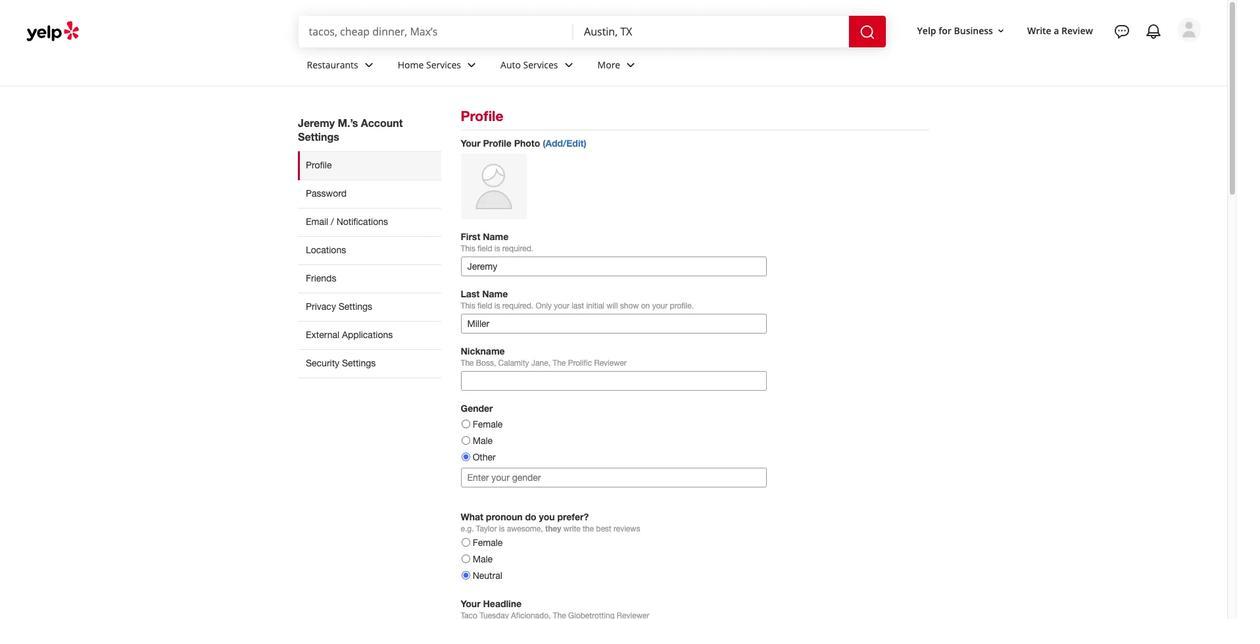 Task type: vqa. For each thing, say whether or not it's contained in the screenshot.
"Ironing" inside the Group
no



Task type: locate. For each thing, give the bounding box(es) containing it.
services for auto services
[[523, 58, 558, 71]]

1 24 chevron down v2 image from the left
[[361, 57, 377, 73]]

initial
[[587, 301, 605, 311]]

1 this from the top
[[461, 244, 476, 253]]

1 vertical spatial field
[[478, 301, 493, 311]]

email / notifications
[[306, 216, 388, 227]]

Female radio
[[462, 420, 470, 428]]

1 horizontal spatial none field
[[584, 24, 839, 39]]

0 vertical spatial name
[[483, 231, 509, 242]]

prolific
[[568, 359, 592, 368]]

1 horizontal spatial 24 chevron down v2 image
[[623, 57, 639, 73]]

male
[[473, 436, 493, 446], [473, 554, 493, 565]]

services right home
[[426, 58, 461, 71]]

1 vertical spatial male
[[473, 554, 493, 565]]

headline
[[483, 598, 522, 609]]

24 chevron down v2 image right restaurants
[[361, 57, 377, 73]]

24 chevron down v2 image for more
[[623, 57, 639, 73]]

0 vertical spatial female
[[473, 419, 503, 430]]

male radio down female radio
[[462, 555, 470, 563]]

24 chevron down v2 image
[[464, 57, 480, 73], [561, 57, 577, 73]]

settings inside jeremy m.'s account settings
[[298, 130, 339, 143]]

24 chevron down v2 image inside home services link
[[464, 57, 480, 73]]

field inside first name this field is required.
[[478, 244, 493, 253]]

Other radio
[[462, 453, 470, 461]]

show
[[620, 301, 639, 311]]

friends link
[[298, 264, 441, 293]]

name right the first on the left
[[483, 231, 509, 242]]

24 chevron down v2 image
[[361, 57, 377, 73], [623, 57, 639, 73]]

1 vertical spatial is
[[495, 301, 500, 311]]

name
[[483, 231, 509, 242], [482, 288, 508, 299]]

privacy settings
[[306, 301, 373, 312]]

this down the first on the left
[[461, 244, 476, 253]]

required. inside first name this field is required.
[[503, 244, 534, 253]]

1 vertical spatial required.
[[503, 301, 534, 311]]

None search field
[[298, 16, 889, 47]]

your
[[554, 301, 570, 311], [652, 301, 668, 311]]

security settings link
[[298, 349, 441, 378]]

this down last
[[461, 301, 476, 311]]

1 male from the top
[[473, 436, 493, 446]]

1 the from the left
[[461, 359, 474, 368]]

female down taylor
[[473, 538, 503, 548]]

1 services from the left
[[426, 58, 461, 71]]

2 vertical spatial settings
[[342, 358, 376, 368]]

this inside last name this field is required. only your last initial will show on your profile.
[[461, 301, 476, 311]]

None field
[[309, 24, 563, 39], [584, 24, 839, 39]]

field
[[478, 244, 493, 253], [478, 301, 493, 311]]

services for home services
[[426, 58, 461, 71]]

write a review
[[1028, 24, 1094, 37]]

settings for security
[[342, 358, 376, 368]]

none field up home services
[[309, 24, 563, 39]]

your for your profile photo (add/edit)
[[461, 138, 481, 149]]

taylor
[[476, 524, 497, 534]]

field inside last name this field is required. only your last initial will show on your profile.
[[478, 301, 493, 311]]

the left boss,
[[461, 359, 474, 368]]

photo
[[514, 138, 540, 149]]

is inside what pronoun do you prefer? e.g. taylor is awesome, they write the best reviews
[[499, 524, 505, 534]]

1 horizontal spatial your
[[652, 301, 668, 311]]

/
[[331, 216, 334, 227]]

auto services
[[501, 58, 558, 71]]

male up neutral
[[473, 554, 493, 565]]

calamity
[[499, 359, 529, 368]]

locations link
[[298, 236, 441, 264]]

this inside first name this field is required.
[[461, 244, 476, 253]]

only
[[536, 301, 552, 311]]

your profile photo (add/edit)
[[461, 138, 587, 149]]

more link
[[587, 47, 650, 86]]

2 24 chevron down v2 image from the left
[[561, 57, 577, 73]]

this
[[461, 244, 476, 253], [461, 301, 476, 311]]

0 horizontal spatial 24 chevron down v2 image
[[361, 57, 377, 73]]

settings up external applications at left bottom
[[339, 301, 373, 312]]

e.g.
[[461, 524, 474, 534]]

24 chevron down v2 image inside restaurants link
[[361, 57, 377, 73]]

password link
[[298, 180, 441, 208]]

1 your from the top
[[461, 138, 481, 149]]

your down neutral option at left bottom
[[461, 598, 481, 609]]

2 field from the top
[[478, 301, 493, 311]]

1 horizontal spatial the
[[553, 359, 566, 368]]

your left last
[[554, 301, 570, 311]]

male radio up other option
[[462, 436, 470, 445]]

1 vertical spatial your
[[461, 598, 481, 609]]

name inside last name this field is required. only your last initial will show on your profile.
[[482, 288, 508, 299]]

2 vertical spatial profile
[[306, 160, 332, 170]]

first name this field is required.
[[461, 231, 534, 253]]

last name this field is required. only your last initial will show on your profile.
[[461, 288, 694, 311]]

0 horizontal spatial 24 chevron down v2 image
[[464, 57, 480, 73]]

email
[[306, 216, 328, 227]]

2 your from the top
[[461, 598, 481, 609]]

1 horizontal spatial services
[[523, 58, 558, 71]]

1 female from the top
[[473, 419, 503, 430]]

your right on
[[652, 301, 668, 311]]

external applications
[[306, 330, 393, 340]]

the
[[461, 359, 474, 368], [553, 359, 566, 368]]

is
[[495, 244, 500, 253], [495, 301, 500, 311], [499, 524, 505, 534]]

field for last
[[478, 301, 493, 311]]

none field the near
[[584, 24, 839, 39]]

1 vertical spatial male radio
[[462, 555, 470, 563]]

more
[[598, 58, 621, 71]]

1 vertical spatial this
[[461, 301, 476, 311]]

24 chevron down v2 image right auto services
[[561, 57, 577, 73]]

0 vertical spatial your
[[461, 138, 481, 149]]

0 vertical spatial settings
[[298, 130, 339, 143]]

Nickname text field
[[461, 371, 767, 391]]

search image
[[860, 24, 876, 40]]

settings down jeremy
[[298, 130, 339, 143]]

24 chevron down v2 image for home services
[[464, 57, 480, 73]]

0 horizontal spatial none field
[[309, 24, 563, 39]]

required.
[[503, 244, 534, 253], [503, 301, 534, 311]]

this for last
[[461, 301, 476, 311]]

0 vertical spatial this
[[461, 244, 476, 253]]

is for first
[[495, 244, 500, 253]]

profile left photo at the top left of page
[[483, 138, 512, 149]]

your left photo at the top left of page
[[461, 138, 481, 149]]

reviews
[[614, 524, 641, 534]]

profile up your profile photo (add/edit)
[[461, 108, 504, 124]]

name right last
[[482, 288, 508, 299]]

female
[[473, 419, 503, 430], [473, 538, 503, 548]]

2 female from the top
[[473, 538, 503, 548]]

field down last
[[478, 301, 493, 311]]

female down gender
[[473, 419, 503, 430]]

messages image
[[1115, 24, 1130, 39]]

Male radio
[[462, 436, 470, 445], [462, 555, 470, 563]]

services right "auto"
[[523, 58, 558, 71]]

name inside first name this field is required.
[[483, 231, 509, 242]]

none field up the business categories element
[[584, 24, 839, 39]]

2 required. from the top
[[503, 301, 534, 311]]

2 this from the top
[[461, 301, 476, 311]]

password
[[306, 188, 347, 199]]

24 chevron down v2 image inside "more" link
[[623, 57, 639, 73]]

profile up password
[[306, 160, 332, 170]]

24 chevron down v2 image left "auto"
[[464, 57, 480, 73]]

applications
[[342, 330, 393, 340]]

1 24 chevron down v2 image from the left
[[464, 57, 480, 73]]

last
[[461, 288, 480, 299]]

restaurants link
[[296, 47, 387, 86]]

1 field from the top
[[478, 244, 493, 253]]

required. for first
[[503, 244, 534, 253]]

(add/edit)
[[543, 138, 587, 149]]

24 chevron down v2 image inside the auto services link
[[561, 57, 577, 73]]

0 horizontal spatial the
[[461, 359, 474, 368]]

do
[[525, 511, 537, 522]]

2 your from the left
[[652, 301, 668, 311]]

0 vertical spatial is
[[495, 244, 500, 253]]

boss,
[[476, 359, 496, 368]]

profile
[[461, 108, 504, 124], [483, 138, 512, 149], [306, 160, 332, 170]]

review
[[1062, 24, 1094, 37]]

0 vertical spatial male radio
[[462, 436, 470, 445]]

field down the first on the left
[[478, 244, 493, 253]]

0 vertical spatial profile
[[461, 108, 504, 124]]

2 the from the left
[[553, 359, 566, 368]]

jane,
[[532, 359, 551, 368]]

is inside last name this field is required. only your last initial will show on your profile.
[[495, 301, 500, 311]]

2 24 chevron down v2 image from the left
[[623, 57, 639, 73]]

0 horizontal spatial services
[[426, 58, 461, 71]]

0 vertical spatial field
[[478, 244, 493, 253]]

is for last
[[495, 301, 500, 311]]

is inside first name this field is required.
[[495, 244, 500, 253]]

0 vertical spatial male
[[473, 436, 493, 446]]

security settings
[[306, 358, 376, 368]]

0 horizontal spatial your
[[554, 301, 570, 311]]

2 services from the left
[[523, 58, 558, 71]]

will
[[607, 301, 618, 311]]

services
[[426, 58, 461, 71], [523, 58, 558, 71]]

your headline
[[461, 598, 522, 609]]

settings down applications at the left bottom of the page
[[342, 358, 376, 368]]

jeremy
[[298, 116, 335, 129]]

m.'s
[[338, 116, 358, 129]]

1 vertical spatial female
[[473, 538, 503, 548]]

(add/edit) link
[[543, 138, 587, 149]]

Female radio
[[462, 538, 470, 547]]

24 chevron down v2 image right more
[[623, 57, 639, 73]]

1 none field from the left
[[309, 24, 563, 39]]

required. inside last name this field is required. only your last initial will show on your profile.
[[503, 301, 534, 311]]

male up other
[[473, 436, 493, 446]]

write
[[564, 524, 581, 534]]

the right jane,
[[553, 359, 566, 368]]

0 vertical spatial required.
[[503, 244, 534, 253]]

2 none field from the left
[[584, 24, 839, 39]]

neutral
[[473, 570, 503, 581]]

2 vertical spatial is
[[499, 524, 505, 534]]

home services
[[398, 58, 461, 71]]

1 required. from the top
[[503, 244, 534, 253]]

settings
[[298, 130, 339, 143], [339, 301, 373, 312], [342, 358, 376, 368]]

your
[[461, 138, 481, 149], [461, 598, 481, 609]]

2 male radio from the top
[[462, 555, 470, 563]]

1 vertical spatial settings
[[339, 301, 373, 312]]

1 vertical spatial name
[[482, 288, 508, 299]]

jeremy m.'s account settings
[[298, 116, 403, 143]]

1 horizontal spatial 24 chevron down v2 image
[[561, 57, 577, 73]]



Task type: describe. For each thing, give the bounding box(es) containing it.
last
[[572, 301, 584, 311]]

auto services link
[[490, 47, 587, 86]]

your for your headline
[[461, 598, 481, 609]]

Near text field
[[584, 24, 839, 39]]

Neutral radio
[[462, 571, 470, 580]]

Find text field
[[309, 24, 563, 39]]

reviewer
[[594, 359, 627, 368]]

home
[[398, 58, 424, 71]]

home services link
[[387, 47, 490, 86]]

auto
[[501, 58, 521, 71]]

Enter your gender text field
[[461, 468, 767, 488]]

account
[[361, 116, 403, 129]]

first
[[461, 231, 481, 242]]

a
[[1054, 24, 1060, 37]]

user actions element
[[907, 16, 1220, 97]]

jeremy m. image
[[1178, 18, 1202, 41]]

pronoun
[[486, 511, 523, 522]]

write a review link
[[1022, 19, 1099, 43]]

locations
[[306, 245, 346, 255]]

yelp for business button
[[912, 19, 1012, 43]]

gender
[[461, 403, 493, 414]]

nickname
[[461, 345, 505, 357]]

security
[[306, 358, 340, 368]]

this for first
[[461, 244, 476, 253]]

business
[[954, 24, 994, 37]]

privacy settings link
[[298, 293, 441, 321]]

email / notifications link
[[298, 208, 441, 236]]

required. for last
[[503, 301, 534, 311]]

profile link
[[298, 151, 441, 180]]

1 vertical spatial profile
[[483, 138, 512, 149]]

field for first
[[478, 244, 493, 253]]

yelp for business
[[918, 24, 994, 37]]

on
[[641, 301, 650, 311]]

24 chevron down v2 image for restaurants
[[361, 57, 377, 73]]

Last Name text field
[[461, 314, 767, 334]]

best
[[596, 524, 612, 534]]

restaurants
[[307, 58, 358, 71]]

write
[[1028, 24, 1052, 37]]

name for first
[[483, 231, 509, 242]]

you
[[539, 511, 555, 522]]

notifications image
[[1146, 24, 1162, 39]]

24 chevron down v2 image for auto services
[[561, 57, 577, 73]]

First Name text field
[[461, 257, 767, 276]]

16 chevron down v2 image
[[996, 25, 1007, 36]]

privacy
[[306, 301, 336, 312]]

yelp
[[918, 24, 937, 37]]

the
[[583, 524, 594, 534]]

what
[[461, 511, 484, 522]]

2 male from the top
[[473, 554, 493, 565]]

settings for privacy
[[339, 301, 373, 312]]

female for female option
[[473, 419, 503, 430]]

notifications
[[337, 216, 388, 227]]

none field find
[[309, 24, 563, 39]]

friends
[[306, 273, 337, 284]]

awesome,
[[507, 524, 543, 534]]

what pronoun do you prefer? e.g. taylor is awesome, they write the best reviews
[[461, 511, 641, 534]]

business categories element
[[296, 47, 1202, 86]]

other
[[473, 452, 496, 463]]

they
[[545, 524, 562, 534]]

nickname the boss, calamity jane, the prolific reviewer
[[461, 345, 627, 368]]

prefer?
[[558, 511, 589, 522]]

1 male radio from the top
[[462, 436, 470, 445]]

external applications link
[[298, 321, 441, 349]]

profile.
[[670, 301, 694, 311]]

female for female radio
[[473, 538, 503, 548]]

external
[[306, 330, 340, 340]]

name for last
[[482, 288, 508, 299]]

1 your from the left
[[554, 301, 570, 311]]

for
[[939, 24, 952, 37]]



